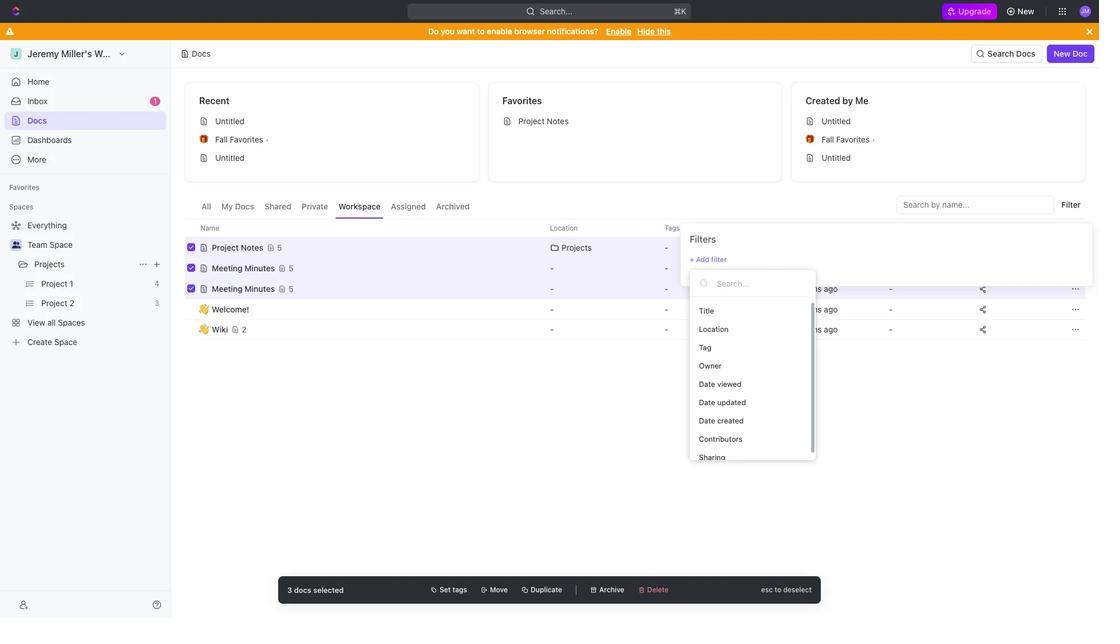 Task type: locate. For each thing, give the bounding box(es) containing it.
duplicate
[[531, 586, 562, 594]]

viewed
[[906, 224, 929, 232], [717, 379, 742, 388]]

created
[[806, 96, 840, 106]]

spaces
[[9, 203, 33, 211]]

0 vertical spatial date viewed
[[889, 224, 929, 232]]

1 🎁 from the left
[[199, 135, 208, 144]]

1 horizontal spatial notes
[[547, 116, 569, 126]]

hide
[[637, 26, 655, 36]]

do you want to enable browser notifications? enable hide this
[[428, 26, 671, 36]]

location inside row
[[550, 224, 578, 232]]

meeting
[[212, 263, 243, 273], [212, 284, 243, 293]]

date viewed
[[889, 224, 929, 232], [699, 379, 742, 388]]

projects inside 'link'
[[34, 259, 65, 269]]

2 meeting minutes from the top
[[212, 284, 275, 293]]

4 row from the top
[[185, 277, 1085, 300]]

archive
[[599, 586, 624, 594]]

wiki
[[212, 325, 228, 334]]

filter button
[[1057, 196, 1085, 214]]

delete button
[[633, 583, 673, 597]]

1 vertical spatial projects
[[34, 259, 65, 269]]

5 for fourth row from the top of the page
[[289, 284, 294, 293]]

0 horizontal spatial to
[[477, 26, 485, 36]]

0 vertical spatial 5
[[277, 242, 282, 252]]

projects inside row
[[562, 242, 592, 252]]

2 🎁 from the left
[[806, 135, 815, 144]]

+ add filter
[[690, 255, 727, 264]]

2 vertical spatial 5
[[289, 284, 294, 293]]

2 2 mins ago from the top
[[797, 284, 838, 293]]

1 meeting minutes from the top
[[212, 263, 275, 273]]

fall favorites •
[[215, 135, 269, 144], [822, 135, 875, 144]]

browser
[[514, 26, 545, 36]]

1 vertical spatial meeting minutes
[[212, 284, 275, 293]]

1 horizontal spatial project notes
[[518, 116, 569, 126]]

date viewed inside "column header"
[[889, 224, 929, 232]]

docs right "search"
[[1016, 49, 1035, 58]]

0 vertical spatial date updated
[[797, 224, 841, 232]]

1 horizontal spatial location
[[699, 324, 729, 333]]

tree containing team space
[[5, 216, 166, 352]]

2 fall from the left
[[822, 135, 834, 144]]

tags
[[665, 224, 680, 232]]

2
[[797, 263, 802, 273], [797, 284, 802, 293], [797, 304, 802, 314], [242, 325, 247, 334], [797, 325, 802, 334]]

tree
[[5, 216, 166, 352]]

tab list
[[199, 196, 473, 219]]

docs up recent at the left
[[192, 49, 211, 58]]

0 vertical spatial minutes
[[245, 263, 275, 273]]

new for new
[[1018, 6, 1034, 16]]

0 horizontal spatial •
[[266, 135, 269, 144]]

1 horizontal spatial 🎁
[[806, 135, 815, 144]]

date updated inside row
[[797, 224, 841, 232]]

0 vertical spatial sharing
[[981, 224, 1005, 232]]

0 horizontal spatial viewed
[[717, 379, 742, 388]]

0 horizontal spatial notes
[[241, 242, 263, 252]]

cell
[[185, 237, 198, 258], [791, 237, 882, 258], [882, 237, 974, 258], [974, 237, 1065, 258], [1065, 237, 1085, 258], [185, 258, 198, 278], [882, 258, 974, 278], [974, 258, 1065, 278], [1065, 258, 1085, 278], [185, 278, 198, 299], [185, 299, 198, 319], [185, 319, 198, 340]]

0 vertical spatial location
[[550, 224, 578, 232]]

6 row from the top
[[185, 318, 1085, 341]]

assigned button
[[388, 196, 429, 219]]

1 mins from the top
[[804, 263, 822, 273]]

0 horizontal spatial fall favorites •
[[215, 135, 269, 144]]

created
[[717, 416, 744, 425]]

project inside project notes link
[[518, 116, 545, 126]]

1 horizontal spatial date updated
[[797, 224, 841, 232]]

1 horizontal spatial date viewed
[[889, 224, 929, 232]]

row containing wiki
[[185, 318, 1085, 341]]

2 minutes from the top
[[245, 284, 275, 293]]

1 minutes from the top
[[245, 263, 275, 273]]

0 horizontal spatial project
[[212, 242, 239, 252]]

0 horizontal spatial 🎁
[[199, 135, 208, 144]]

1 horizontal spatial updated
[[815, 224, 841, 232]]

row
[[185, 219, 1085, 238], [185, 236, 1085, 259], [185, 257, 1085, 280], [185, 277, 1085, 300], [185, 299, 1085, 320], [185, 318, 1085, 341]]

1 • from the left
[[266, 135, 269, 144]]

2 mins ago
[[797, 263, 838, 273], [797, 284, 838, 293], [797, 304, 838, 314], [797, 325, 838, 334]]

minutes
[[245, 263, 275, 273], [245, 284, 275, 293]]

0 vertical spatial meeting
[[212, 263, 243, 273]]

project notes
[[518, 116, 569, 126], [212, 242, 263, 252]]

date updated
[[797, 224, 841, 232], [699, 398, 746, 407]]

🎁 for recent
[[199, 135, 208, 144]]

5
[[277, 242, 282, 252], [289, 263, 294, 273], [289, 284, 294, 293]]

2 for row containing welcome!
[[797, 304, 802, 314]]

fall
[[215, 135, 228, 144], [822, 135, 834, 144]]

docs down inbox
[[27, 116, 47, 125]]

column header
[[185, 219, 198, 238]]

0 vertical spatial projects
[[562, 242, 592, 252]]

2 row from the top
[[185, 236, 1085, 259]]

1 horizontal spatial viewed
[[906, 224, 929, 232]]

welcome! button
[[199, 299, 536, 320]]

1 vertical spatial viewed
[[717, 379, 742, 388]]

0 horizontal spatial date updated
[[699, 398, 746, 407]]

location
[[550, 224, 578, 232], [699, 324, 729, 333]]

🎁 for created by me
[[806, 135, 815, 144]]

search docs button
[[972, 45, 1042, 63]]

+
[[690, 255, 694, 264]]

1 horizontal spatial projects
[[562, 242, 592, 252]]

sharing down contributors
[[699, 453, 725, 462]]

5 for 4th row from the bottom
[[289, 263, 294, 273]]

new up search docs
[[1018, 6, 1034, 16]]

project
[[518, 116, 545, 126], [212, 242, 239, 252]]

1 fall favorites • from the left
[[215, 135, 269, 144]]

1 vertical spatial project notes
[[212, 242, 263, 252]]

sharing
[[981, 224, 1005, 232], [699, 453, 725, 462]]

🎁 down recent at the left
[[199, 135, 208, 144]]

project notes inside project notes link
[[518, 116, 569, 126]]

to right want in the left of the page
[[477, 26, 485, 36]]

meeting minutes
[[212, 263, 275, 273], [212, 284, 275, 293]]

fall favorites • down recent at the left
[[215, 135, 269, 144]]

1 vertical spatial notes
[[241, 242, 263, 252]]

-
[[665, 242, 668, 252], [550, 263, 554, 273], [665, 263, 668, 273], [550, 284, 554, 293], [665, 284, 668, 293], [889, 284, 893, 293], [550, 304, 554, 314], [665, 304, 668, 314], [889, 304, 893, 314], [550, 325, 554, 334], [665, 325, 668, 334], [889, 325, 893, 334]]

created by me
[[806, 96, 869, 106]]

search docs
[[988, 49, 1035, 58]]

private button
[[299, 196, 331, 219]]

meeting minutes for 4th row from the bottom
[[212, 263, 275, 273]]

contributors
[[699, 434, 743, 443]]

2 for 4th row from the bottom
[[797, 263, 802, 273]]

minutes for 4th row from the bottom
[[245, 263, 275, 273]]

tab list containing all
[[199, 196, 473, 219]]

2 fall favorites • from the left
[[822, 135, 875, 144]]

0 vertical spatial meeting minutes
[[212, 263, 275, 273]]

1 horizontal spatial fall
[[822, 135, 834, 144]]

1 vertical spatial location
[[699, 324, 729, 333]]

2 • from the left
[[872, 135, 875, 144]]

mins for fourth row from the top of the page
[[804, 284, 822, 293]]

workspace button
[[336, 196, 384, 219]]

•
[[266, 135, 269, 144], [872, 135, 875, 144]]

0 horizontal spatial new
[[1018, 6, 1034, 16]]

delete
[[647, 586, 669, 594]]

me
[[855, 96, 869, 106]]

dashboards
[[27, 135, 72, 145]]

untitled link
[[195, 112, 469, 131], [801, 112, 1076, 131], [195, 149, 469, 167], [801, 149, 1076, 167]]

1 horizontal spatial to
[[775, 586, 781, 594]]

date viewed column header
[[882, 219, 974, 238]]

new left doc on the top right of the page
[[1054, 49, 1071, 58]]

1 vertical spatial project
[[212, 242, 239, 252]]

upgrade link
[[943, 3, 997, 19]]

doc
[[1073, 49, 1088, 58]]

fall down created
[[822, 135, 834, 144]]

5 row from the top
[[185, 299, 1085, 320]]

ago
[[824, 263, 838, 273], [824, 284, 838, 293], [824, 304, 838, 314], [824, 325, 838, 334]]

0 vertical spatial project notes
[[518, 116, 569, 126]]

updated
[[815, 224, 841, 232], [717, 398, 746, 407]]

sharing down search by name... text field
[[981, 224, 1005, 232]]

title
[[699, 306, 714, 315]]

0 horizontal spatial updated
[[717, 398, 746, 407]]

1 vertical spatial new
[[1054, 49, 1071, 58]]

table
[[185, 219, 1085, 341]]

0 horizontal spatial date viewed
[[699, 379, 742, 388]]

1 fall from the left
[[215, 135, 228, 144]]

fall favorites • down the by
[[822, 135, 875, 144]]

3
[[287, 585, 292, 595]]

0 vertical spatial viewed
[[906, 224, 929, 232]]

4 mins from the top
[[804, 325, 822, 334]]

1 horizontal spatial fall favorites •
[[822, 135, 875, 144]]

3 row from the top
[[185, 257, 1085, 280]]

1 vertical spatial 5
[[289, 263, 294, 273]]

projects
[[562, 242, 592, 252], [34, 259, 65, 269]]

minutes for fourth row from the top of the page
[[245, 284, 275, 293]]

new doc
[[1054, 49, 1088, 58]]

1 horizontal spatial •
[[872, 135, 875, 144]]

name
[[200, 224, 219, 232]]

0 vertical spatial project
[[518, 116, 545, 126]]

new for new doc
[[1054, 49, 1071, 58]]

to
[[477, 26, 485, 36], [775, 586, 781, 594]]

0 horizontal spatial location
[[550, 224, 578, 232]]

1 horizontal spatial project
[[518, 116, 545, 126]]

1 horizontal spatial new
[[1054, 49, 1071, 58]]

fall down recent at the left
[[215, 135, 228, 144]]

new
[[1018, 6, 1034, 16], [1054, 49, 1071, 58]]

0 horizontal spatial projects
[[34, 259, 65, 269]]

2 mins from the top
[[804, 284, 822, 293]]

3 ago from the top
[[824, 304, 838, 314]]

duplicate button
[[517, 583, 567, 597]]

• for recent
[[266, 135, 269, 144]]

3 mins from the top
[[804, 304, 822, 314]]

1 vertical spatial updated
[[717, 398, 746, 407]]

untitled
[[215, 116, 244, 126], [822, 116, 851, 126], [215, 153, 244, 163], [822, 153, 851, 163]]

🎁 down created
[[806, 135, 815, 144]]

to right esc
[[775, 586, 781, 594]]

0 vertical spatial new
[[1018, 6, 1034, 16]]

1 vertical spatial meeting
[[212, 284, 243, 293]]

1 vertical spatial minutes
[[245, 284, 275, 293]]

1 horizontal spatial sharing
[[981, 224, 1005, 232]]

0 horizontal spatial fall
[[215, 135, 228, 144]]

1 row from the top
[[185, 219, 1085, 238]]

1 vertical spatial sharing
[[699, 453, 725, 462]]

my docs button
[[219, 196, 257, 219]]

🎁
[[199, 135, 208, 144], [806, 135, 815, 144]]

viewed inside date viewed "column header"
[[906, 224, 929, 232]]

new doc button
[[1047, 45, 1095, 63]]

space
[[50, 240, 73, 250]]

owner
[[699, 361, 722, 370]]

filter button
[[1057, 196, 1085, 214]]

you
[[441, 26, 455, 36]]

docs inside sidebar navigation
[[27, 116, 47, 125]]



Task type: vqa. For each thing, say whether or not it's contained in the screenshot.
1st 🎁 from right
yes



Task type: describe. For each thing, give the bounding box(es) containing it.
assigned
[[391, 202, 426, 211]]

my docs
[[221, 202, 254, 211]]

0 vertical spatial updated
[[815, 224, 841, 232]]

favorites inside button
[[9, 183, 39, 192]]

sidebar navigation
[[0, 40, 171, 618]]

private
[[302, 202, 328, 211]]

archived
[[436, 202, 470, 211]]

upgrade
[[959, 6, 991, 16]]

0 horizontal spatial sharing
[[699, 453, 725, 462]]

team space link
[[27, 236, 164, 254]]

mins for 4th row from the bottom
[[804, 263, 822, 273]]

date inside "column header"
[[889, 224, 904, 232]]

shared
[[265, 202, 291, 211]]

home link
[[5, 73, 166, 91]]

2 ago from the top
[[824, 284, 838, 293]]

tree inside sidebar navigation
[[5, 216, 166, 352]]

filter
[[711, 255, 727, 264]]

1 vertical spatial date updated
[[699, 398, 746, 407]]

user group image
[[12, 242, 20, 248]]

1 2 mins ago from the top
[[797, 263, 838, 273]]

enable
[[606, 26, 632, 36]]

date created
[[699, 416, 744, 425]]

team space
[[27, 240, 73, 250]]

docs link
[[5, 112, 166, 130]]

1 meeting from the top
[[212, 263, 243, 273]]

fall for created by me
[[822, 135, 834, 144]]

mins for row containing wiki
[[804, 325, 822, 334]]

workspace
[[338, 202, 381, 211]]

my
[[221, 202, 233, 211]]

deselect
[[783, 586, 812, 594]]

row containing name
[[185, 219, 1085, 238]]

all button
[[199, 196, 214, 219]]

selected
[[313, 585, 344, 595]]

Search by name... text field
[[903, 196, 1048, 214]]

2 meeting from the top
[[212, 284, 243, 293]]

⌘k
[[674, 6, 687, 16]]

fall for recent
[[215, 135, 228, 144]]

search
[[988, 49, 1014, 58]]

add
[[696, 255, 709, 264]]

meeting minutes for fourth row from the top of the page
[[212, 284, 275, 293]]

• for created by me
[[872, 135, 875, 144]]

5 for row containing project notes
[[277, 242, 282, 252]]

projects link
[[34, 255, 134, 274]]

docs
[[294, 585, 311, 595]]

welcome!
[[212, 304, 249, 314]]

0 horizontal spatial project notes
[[212, 242, 263, 252]]

esc
[[761, 586, 773, 594]]

0 vertical spatial notes
[[547, 116, 569, 126]]

table containing project notes
[[185, 219, 1085, 341]]

4 ago from the top
[[824, 325, 838, 334]]

search...
[[540, 6, 573, 16]]

esc to deselect
[[761, 586, 812, 594]]

shared button
[[262, 196, 294, 219]]

want
[[457, 26, 475, 36]]

filter
[[1062, 200, 1081, 210]]

column header inside table
[[185, 219, 198, 238]]

do
[[428, 26, 439, 36]]

enable
[[487, 26, 512, 36]]

Search... text field
[[717, 275, 806, 292]]

favorites button
[[5, 181, 44, 195]]

2 for row containing wiki
[[797, 325, 802, 334]]

archive button
[[586, 583, 629, 597]]

row containing project notes
[[185, 236, 1085, 259]]

notes inside row
[[241, 242, 263, 252]]

2 for fourth row from the top of the page
[[797, 284, 802, 293]]

row containing welcome!
[[185, 299, 1085, 320]]

3 2 mins ago from the top
[[797, 304, 838, 314]]

1 vertical spatial to
[[775, 586, 781, 594]]

project notes link
[[498, 112, 772, 131]]

recent
[[199, 96, 230, 106]]

dashboards link
[[5, 131, 166, 149]]

home
[[27, 77, 49, 86]]

inbox
[[27, 96, 48, 106]]

0 vertical spatial to
[[477, 26, 485, 36]]

mins for row containing welcome!
[[804, 304, 822, 314]]

fall favorites • for recent
[[215, 135, 269, 144]]

new button
[[1002, 2, 1041, 21]]

1 ago from the top
[[824, 263, 838, 273]]

3 docs selected
[[287, 585, 344, 595]]

docs right my
[[235, 202, 254, 211]]

1 vertical spatial date viewed
[[699, 379, 742, 388]]

1
[[153, 97, 157, 105]]

this
[[657, 26, 671, 36]]

sharing inside row
[[981, 224, 1005, 232]]

all
[[202, 202, 211, 211]]

tag
[[699, 343, 711, 352]]

4 2 mins ago from the top
[[797, 325, 838, 334]]

fall favorites • for created by me
[[822, 135, 875, 144]]

team
[[27, 240, 47, 250]]

archived button
[[433, 196, 473, 219]]

notifications?
[[547, 26, 598, 36]]

by
[[843, 96, 853, 106]]



